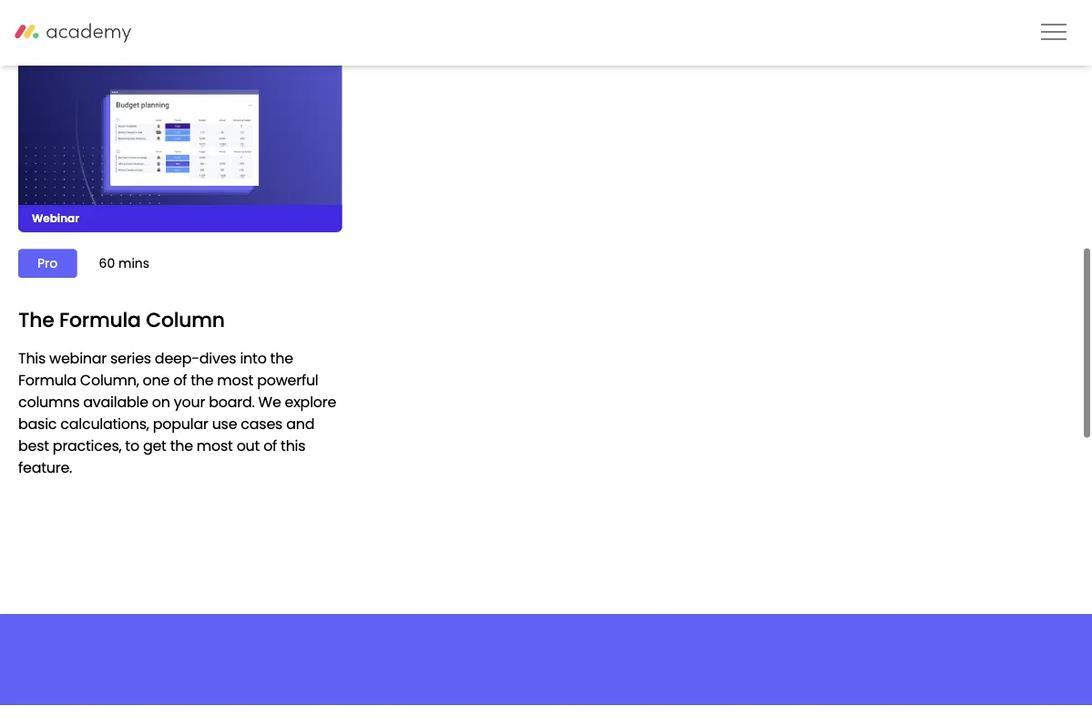 Task type: describe. For each thing, give the bounding box(es) containing it.
use
[[212, 413, 237, 434]]

series
[[110, 348, 151, 368]]

column,
[[80, 369, 139, 390]]

best
[[18, 435, 49, 456]]

formula inside this webinar series deep-dives into the formula column, one of the most powerful columns available on your board. we explore basic calculations, popular use cases and best practices, to get the most out of this feature.
[[18, 369, 76, 390]]

pro
[[37, 255, 58, 272]]

and
[[286, 413, 315, 434]]

calculations,
[[60, 413, 149, 434]]

60 mins
[[99, 255, 150, 272]]

to
[[125, 435, 139, 456]]

the
[[18, 306, 54, 333]]

cases
[[241, 413, 283, 434]]

deep-
[[155, 348, 199, 368]]

mins
[[118, 255, 150, 272]]

this
[[18, 348, 46, 368]]

available
[[83, 391, 148, 412]]

columns
[[18, 391, 80, 412]]

your
[[174, 391, 205, 412]]

0 vertical spatial most
[[217, 369, 253, 390]]

powerful
[[257, 369, 318, 390]]

get
[[143, 435, 166, 456]]

webinar
[[49, 348, 107, 368]]

academy logo image
[[15, 22, 195, 43]]

dives
[[199, 348, 236, 368]]

2 vertical spatial the
[[170, 435, 193, 456]]

1 vertical spatial the
[[191, 369, 214, 390]]



Task type: vqa. For each thing, say whether or not it's contained in the screenshot.
feature.
yes



Task type: locate. For each thing, give the bounding box(es) containing it.
on
[[152, 391, 170, 412]]

webinar
[[32, 211, 79, 226]]

the up powerful
[[270, 348, 293, 368]]

board.
[[209, 391, 255, 412]]

most
[[217, 369, 253, 390], [197, 435, 233, 456]]

1 vertical spatial most
[[197, 435, 233, 456]]

1 horizontal spatial of
[[263, 435, 277, 456]]

popular
[[153, 413, 208, 434]]

the
[[270, 348, 293, 368], [191, 369, 214, 390], [170, 435, 193, 456]]

explore
[[285, 391, 336, 412]]

one
[[143, 369, 170, 390]]

monday.com logo image
[[15, 22, 195, 43]]

1 vertical spatial formula
[[18, 369, 76, 390]]

of down deep-
[[173, 369, 187, 390]]

1 vertical spatial of
[[263, 435, 277, 456]]

out
[[237, 435, 260, 456]]

this webinar series deep-dives into the formula column, one of the most powerful columns available on your board. we explore basic calculations, popular use cases and best practices, to get the most out of this feature.
[[18, 348, 336, 477]]

most down use on the bottom left
[[197, 435, 233, 456]]

the down popular
[[170, 435, 193, 456]]

we
[[258, 391, 281, 412]]

practices,
[[53, 435, 122, 456]]

of right out
[[263, 435, 277, 456]]

basic
[[18, 413, 57, 434]]

formula up columns
[[18, 369, 76, 390]]

the up your
[[191, 369, 214, 390]]

most up board. in the bottom left of the page
[[217, 369, 253, 390]]

0 vertical spatial of
[[173, 369, 187, 390]]

0 horizontal spatial of
[[173, 369, 187, 390]]

this
[[281, 435, 306, 456]]

feature.
[[18, 457, 72, 477]]

60
[[99, 255, 115, 272]]

formula up webinar on the left
[[59, 306, 141, 333]]

column
[[146, 306, 225, 333]]

the formula column
[[18, 306, 225, 333]]

into
[[240, 348, 267, 368]]

formula
[[59, 306, 141, 333], [18, 369, 76, 390]]

of
[[173, 369, 187, 390], [263, 435, 277, 456]]

0 vertical spatial formula
[[59, 306, 141, 333]]

0 vertical spatial the
[[270, 348, 293, 368]]



